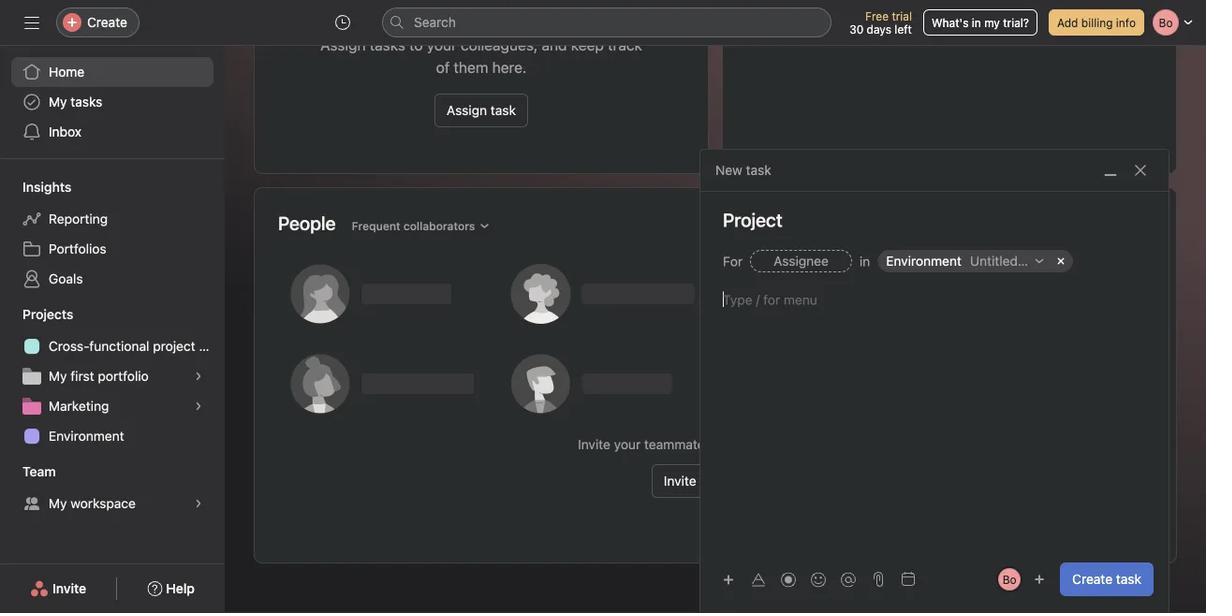 Task type: describe. For each thing, give the bounding box(es) containing it.
assign for assign task
[[447, 103, 487, 118]]

environment inside projects element
[[49, 429, 124, 444]]

create for create
[[87, 15, 127, 30]]

untitled section button
[[966, 252, 1066, 271]]

invite button
[[18, 572, 99, 606]]

1 vertical spatial to
[[715, 437, 727, 452]]

add or remove collaborators from this task image
[[1034, 574, 1046, 586]]

my first portfolio
[[49, 369, 149, 384]]

assign tasks to your colleagues, and keep track of them here.
[[320, 36, 643, 76]]

environment link
[[11, 422, 214, 452]]

history image
[[335, 15, 350, 30]]

projects button
[[0, 305, 73, 324]]

billing
[[1082, 16, 1113, 29]]

collaborators
[[404, 220, 475, 233]]

projects element
[[0, 298, 225, 455]]

my for my tasks
[[49, 94, 67, 110]]

30
[[850, 22, 864, 36]]

my for my workspace
[[49, 496, 67, 512]]

add
[[1058, 16, 1079, 29]]

my
[[985, 16, 1000, 29]]

colleagues,
[[461, 36, 538, 54]]

select due date image
[[901, 572, 916, 587]]

people
[[278, 212, 336, 234]]

my workspace
[[49, 496, 136, 512]]

section
[[1022, 253, 1066, 269]]

search list box
[[382, 7, 832, 37]]

see details, my first portfolio image
[[193, 371, 204, 382]]

create task
[[1073, 572, 1142, 587]]

insert an object image
[[723, 575, 734, 586]]

portfolios
[[49, 241, 106, 257]]

search
[[414, 15, 456, 30]]

collaborate
[[731, 437, 799, 452]]

free
[[866, 9, 889, 22]]

them
[[454, 59, 489, 76]]

invite your teammates to collaborate in asana
[[578, 437, 853, 452]]

minimize image
[[1104, 163, 1119, 178]]

hide sidebar image
[[24, 15, 39, 30]]

functional
[[89, 339, 149, 354]]

at mention image
[[841, 573, 856, 588]]

frequent collaborators button
[[343, 213, 499, 239]]

info
[[1117, 16, 1136, 29]]

tasks for assign
[[370, 36, 406, 54]]

assignee
[[774, 253, 829, 269]]

assign for assign tasks to your colleagues, and keep track of them here.
[[320, 36, 366, 54]]

goals link
[[11, 264, 214, 294]]

inbox
[[49, 124, 82, 140]]

reporting
[[49, 211, 108, 227]]

see details, marketing image
[[193, 401, 204, 412]]

new task
[[716, 163, 772, 178]]

invite for invite your teammates to collaborate in asana
[[578, 437, 611, 452]]

left
[[895, 22, 912, 36]]

goals
[[49, 271, 83, 287]]

formatting image
[[751, 573, 766, 588]]

home link
[[11, 57, 214, 87]]

teams element
[[0, 455, 225, 523]]

inbox link
[[11, 117, 214, 147]]

add billing info button
[[1049, 9, 1145, 36]]

attach a file or paste an image image
[[871, 572, 886, 587]]

invite teammates button
[[652, 465, 780, 498]]

my first portfolio link
[[11, 362, 214, 392]]

0 vertical spatial teammates
[[645, 437, 712, 452]]



Task type: vqa. For each thing, say whether or not it's contained in the screenshot.
list item
no



Task type: locate. For each thing, give the bounding box(es) containing it.
1 vertical spatial invite
[[664, 474, 697, 489]]

assign task
[[447, 103, 516, 118]]

my inside "link"
[[49, 94, 67, 110]]

toolbar
[[716, 566, 866, 593]]

assign task button
[[435, 94, 528, 127]]

close image
[[1134, 163, 1149, 178]]

0 horizontal spatial assign
[[320, 36, 366, 54]]

invite inside button
[[53, 581, 86, 597]]

for
[[723, 254, 743, 269]]

what's in my trial?
[[932, 16, 1030, 29]]

workspace
[[71, 496, 136, 512]]

my inside projects element
[[49, 369, 67, 384]]

0 vertical spatial assign
[[320, 36, 366, 54]]

invite inside button
[[664, 474, 697, 489]]

untitled
[[970, 253, 1018, 269]]

2 vertical spatial in
[[802, 437, 813, 452]]

insights
[[22, 179, 72, 195]]

invite teammates
[[664, 474, 767, 489]]

3 my from the top
[[49, 496, 67, 512]]

1 vertical spatial assign
[[447, 103, 487, 118]]

cross-functional project plan link
[[11, 332, 225, 362]]

my tasks
[[49, 94, 102, 110]]

asana
[[816, 437, 853, 452]]

0 vertical spatial your
[[427, 36, 457, 54]]

invite for invite teammates
[[664, 474, 697, 489]]

reporting link
[[11, 204, 214, 234]]

1 horizontal spatial task
[[1117, 572, 1142, 587]]

your
[[427, 36, 457, 54], [614, 437, 641, 452]]

0 vertical spatial invite
[[578, 437, 611, 452]]

track
[[608, 36, 643, 54]]

my up the 'inbox'
[[49, 94, 67, 110]]

to up invite teammates
[[715, 437, 727, 452]]

1 horizontal spatial environment
[[886, 253, 962, 269]]

in
[[972, 16, 982, 29], [860, 254, 871, 269], [802, 437, 813, 452]]

my workspace link
[[11, 489, 214, 519]]

create up home "link"
[[87, 15, 127, 30]]

and
[[542, 36, 567, 54]]

teammates inside button
[[700, 474, 767, 489]]

in left my
[[972, 16, 982, 29]]

1 horizontal spatial assign
[[447, 103, 487, 118]]

global element
[[0, 46, 225, 158]]

environment down task name text box
[[886, 253, 962, 269]]

1 vertical spatial environment
[[49, 429, 124, 444]]

what's
[[932, 16, 969, 29]]

bo
[[1003, 573, 1017, 586]]

task for create task
[[1117, 572, 1142, 587]]

0 horizontal spatial create
[[87, 15, 127, 30]]

0 vertical spatial environment
[[886, 253, 962, 269]]

0 vertical spatial tasks
[[370, 36, 406, 54]]

task
[[491, 103, 516, 118], [1117, 572, 1142, 587]]

to inside assign tasks to your colleagues, and keep track of them here.
[[409, 36, 423, 54]]

my inside teams element
[[49, 496, 67, 512]]

0 vertical spatial to
[[409, 36, 423, 54]]

first
[[71, 369, 94, 384]]

Task name text field
[[701, 207, 1169, 233]]

1 horizontal spatial tasks
[[370, 36, 406, 54]]

task inside assign task button
[[491, 103, 516, 118]]

cross-functional project plan
[[49, 339, 225, 354]]

untitled section
[[970, 253, 1066, 269]]

0 horizontal spatial tasks
[[71, 94, 102, 110]]

1 vertical spatial tasks
[[71, 94, 102, 110]]

0 vertical spatial task
[[491, 103, 516, 118]]

1 horizontal spatial to
[[715, 437, 727, 452]]

assign down history image
[[320, 36, 366, 54]]

1 vertical spatial task
[[1117, 572, 1142, 587]]

plan
[[199, 339, 225, 354]]

assign
[[320, 36, 366, 54], [447, 103, 487, 118]]

2 my from the top
[[49, 369, 67, 384]]

teammates
[[645, 437, 712, 452], [700, 474, 767, 489]]

projects
[[22, 307, 73, 322]]

your inside assign tasks to your colleagues, and keep track of them here.
[[427, 36, 457, 54]]

trial?
[[1004, 16, 1030, 29]]

marketing
[[49, 399, 109, 414]]

0 horizontal spatial environment
[[49, 429, 124, 444]]

create inside 'create task' button
[[1073, 572, 1113, 587]]

to down search
[[409, 36, 423, 54]]

dialog containing new task
[[701, 150, 1169, 614]]

environment
[[886, 253, 962, 269], [49, 429, 124, 444]]

create task button
[[1061, 563, 1154, 597]]

to
[[409, 36, 423, 54], [715, 437, 727, 452]]

tasks inside assign tasks to your colleagues, and keep track of them here.
[[370, 36, 406, 54]]

teammates up invite teammates
[[645, 437, 712, 452]]

0 horizontal spatial to
[[409, 36, 423, 54]]

portfolio
[[98, 369, 149, 384]]

1 vertical spatial create
[[1073, 572, 1113, 587]]

1 my from the top
[[49, 94, 67, 110]]

frequent collaborators
[[352, 220, 475, 233]]

0 horizontal spatial invite
[[53, 581, 86, 597]]

1 horizontal spatial create
[[1073, 572, 1113, 587]]

add billing info
[[1058, 16, 1136, 29]]

my left first
[[49, 369, 67, 384]]

1 vertical spatial your
[[614, 437, 641, 452]]

frequent
[[352, 220, 401, 233]]

trial
[[892, 9, 912, 22]]

1 horizontal spatial invite
[[578, 437, 611, 452]]

my for my first portfolio
[[49, 369, 67, 384]]

0 horizontal spatial your
[[427, 36, 457, 54]]

what's in my trial? button
[[924, 9, 1038, 36]]

task for assign task
[[491, 103, 516, 118]]

in left asana at the bottom right
[[802, 437, 813, 452]]

see details, my workspace image
[[193, 498, 204, 510]]

team
[[22, 464, 56, 480]]

create right add or remove collaborators from this task icon
[[1073, 572, 1113, 587]]

marketing link
[[11, 392, 214, 422]]

assign inside assign tasks to your colleagues, and keep track of them here.
[[320, 36, 366, 54]]

free trial 30 days left
[[850, 9, 912, 36]]

bo button
[[997, 567, 1023, 593]]

0 vertical spatial in
[[972, 16, 982, 29]]

1 horizontal spatial your
[[614, 437, 641, 452]]

in inside what's in my trial? button
[[972, 16, 982, 29]]

keep
[[571, 36, 604, 54]]

task down here.
[[491, 103, 516, 118]]

teammates down invite your teammates to collaborate in asana
[[700, 474, 767, 489]]

insights element
[[0, 171, 225, 298]]

create button
[[56, 7, 140, 37]]

0 horizontal spatial in
[[802, 437, 813, 452]]

0 vertical spatial create
[[87, 15, 127, 30]]

my down 'team'
[[49, 496, 67, 512]]

tasks for my
[[71, 94, 102, 110]]

create for create task
[[1073, 572, 1113, 587]]

record a video image
[[781, 573, 796, 588]]

2 vertical spatial my
[[49, 496, 67, 512]]

create
[[87, 15, 127, 30], [1073, 572, 1113, 587]]

help button
[[135, 572, 207, 606]]

help
[[166, 581, 195, 597]]

2 horizontal spatial in
[[972, 16, 982, 29]]

task right add or remove collaborators from this task icon
[[1117, 572, 1142, 587]]

0 vertical spatial my
[[49, 94, 67, 110]]

invite
[[578, 437, 611, 452], [664, 474, 697, 489], [53, 581, 86, 597]]

1 vertical spatial in
[[860, 254, 871, 269]]

insights button
[[0, 178, 72, 197]]

portfolios link
[[11, 234, 214, 264]]

2 horizontal spatial invite
[[664, 474, 697, 489]]

of
[[436, 59, 450, 76]]

0 horizontal spatial task
[[491, 103, 516, 118]]

1 vertical spatial my
[[49, 369, 67, 384]]

2 vertical spatial invite
[[53, 581, 86, 597]]

home
[[49, 64, 85, 80]]

search button
[[382, 7, 832, 37]]

tasks
[[370, 36, 406, 54], [71, 94, 102, 110]]

task inside 'create task' button
[[1117, 572, 1142, 587]]

team button
[[0, 463, 56, 482]]

tasks inside "link"
[[71, 94, 102, 110]]

create inside dropdown button
[[87, 15, 127, 30]]

in right assignee
[[860, 254, 871, 269]]

cross-
[[49, 339, 89, 354]]

1 vertical spatial teammates
[[700, 474, 767, 489]]

my tasks link
[[11, 87, 214, 117]]

assign inside button
[[447, 103, 487, 118]]

assign down them
[[447, 103, 487, 118]]

days
[[867, 22, 892, 36]]

dialog
[[701, 150, 1169, 614]]

environment down marketing
[[49, 429, 124, 444]]

project
[[153, 339, 195, 354]]

my
[[49, 94, 67, 110], [49, 369, 67, 384], [49, 496, 67, 512]]

here.
[[492, 59, 527, 76]]

emoji image
[[811, 573, 826, 588]]

1 horizontal spatial in
[[860, 254, 871, 269]]



